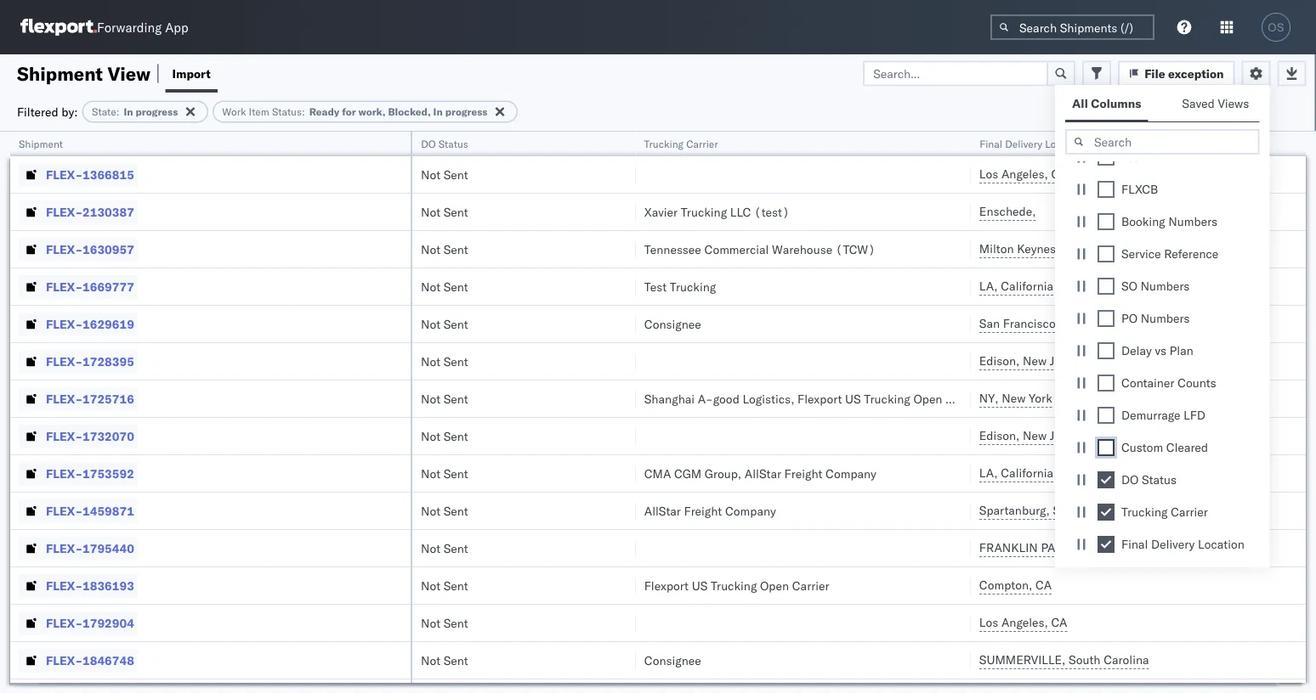 Task type: describe. For each thing, give the bounding box(es) containing it.
angeles, for 1366815
[[1001, 167, 1048, 182]]

not sent for flex-2130387
[[421, 204, 468, 219]]

shanghai a-good logistics, flexport us trucking open carrier
[[644, 392, 983, 406]]

flex-1753592
[[46, 466, 134, 481]]

san
[[979, 316, 1000, 331]]

work
[[222, 105, 246, 118]]

0 vertical spatial company
[[826, 466, 876, 481]]

counts
[[1178, 376, 1216, 391]]

commercial
[[704, 242, 769, 257]]

angeles, for 1792904
[[1001, 616, 1048, 630]]

2 progress from the left
[[445, 105, 488, 118]]

3 resize handle column header from the left
[[950, 132, 971, 694]]

xavier trucking llc (test)
[[644, 204, 790, 219]]

flex-1753592 button
[[19, 462, 138, 486]]

park,
[[1041, 541, 1075, 556]]

custom cleared
[[1121, 440, 1208, 455]]

sent for 2130387
[[444, 204, 468, 219]]

0 vertical spatial us
[[845, 392, 861, 406]]

la, for test trucking
[[979, 279, 998, 294]]

1459871
[[83, 504, 134, 519]]

saved views
[[1182, 96, 1249, 111]]

app
[[165, 19, 188, 35]]

not sent for flex-1728395
[[421, 354, 468, 369]]

il
[[1078, 541, 1088, 556]]

import button
[[165, 54, 217, 93]]

0 vertical spatial allstar
[[745, 466, 781, 481]]

flex- for 1725716
[[46, 392, 83, 406]]

la, california for cma cgm group, allstar freight company
[[979, 466, 1053, 481]]

not for flex-1366815
[[421, 167, 440, 182]]

xavier
[[644, 204, 678, 219]]

0 vertical spatial open
[[913, 392, 942, 406]]

1 vertical spatial trucking carrier
[[1121, 505, 1208, 520]]

lfd
[[1184, 408, 1205, 423]]

Search Shipments (/) text field
[[990, 14, 1155, 40]]

shipment for shipment view
[[17, 62, 103, 85]]

summerville,
[[979, 653, 1066, 668]]

columns
[[1091, 96, 1141, 111]]

blocked,
[[388, 105, 431, 118]]

new for 1725716
[[1002, 391, 1026, 406]]

work item status : ready for work, blocked, in progress
[[222, 105, 488, 118]]

good
[[713, 392, 740, 406]]

numbers for po numbers
[[1141, 311, 1190, 326]]

delay
[[1121, 343, 1152, 358]]

4 resize handle column header from the left
[[1285, 132, 1306, 694]]

0 vertical spatial do status
[[421, 137, 468, 150]]

flex-1366815 button
[[19, 163, 138, 187]]

jersey for 1732070
[[1050, 428, 1083, 443]]

0 horizontal spatial freight
[[684, 504, 722, 519]]

not for flex-1669777
[[421, 279, 440, 294]]

logistics,
[[743, 392, 794, 406]]

not sent for flex-1629619
[[421, 317, 468, 332]]

flex- for 1630957
[[46, 242, 83, 257]]

os
[[1268, 21, 1284, 34]]

enschede,
[[979, 204, 1036, 219]]

consignee for summerville,
[[644, 653, 701, 668]]

cma cgm group, allstar freight company
[[644, 466, 876, 481]]

forwarding
[[97, 19, 162, 35]]

not for flex-1630957
[[421, 242, 440, 257]]

flex-1630957
[[46, 242, 134, 257]]

flex-1669777 button
[[19, 275, 138, 299]]

file
[[1144, 66, 1165, 81]]

saved
[[1182, 96, 1215, 111]]

shipment view
[[17, 62, 150, 85]]

california for test trucking
[[1001, 279, 1053, 294]]

los for 1366815
[[979, 167, 998, 182]]

numbers for booking numbers
[[1168, 214, 1218, 229]]

test trucking
[[644, 279, 716, 294]]

flex-1846748 button
[[19, 649, 138, 673]]

1836193
[[83, 579, 134, 593]]

flex-1732070 button
[[19, 425, 138, 448]]

not sent for flex-1836193
[[421, 579, 468, 593]]

plan
[[1170, 343, 1193, 358]]

delivery inside button
[[1005, 137, 1042, 150]]

keynes,
[[1017, 241, 1060, 256]]

1 vertical spatial california
[[1062, 316, 1115, 331]]

1 horizontal spatial status
[[438, 137, 468, 150]]

(test)
[[754, 204, 790, 219]]

flex-1846748
[[46, 653, 134, 668]]

so numbers
[[1121, 279, 1190, 294]]

sent for 1669777
[[444, 279, 468, 294]]

sent for 1795440
[[444, 541, 468, 556]]

not for flex-1725716
[[421, 392, 440, 406]]

all columns
[[1072, 96, 1141, 111]]

not sent for flex-1725716
[[421, 392, 468, 406]]

1 horizontal spatial do status
[[1121, 473, 1177, 488]]

1846748
[[83, 653, 134, 668]]

not sent for flex-1795440
[[421, 541, 468, 556]]

flex-1732070
[[46, 429, 134, 444]]

compton, ca
[[979, 578, 1052, 593]]

flex-1792904
[[46, 616, 134, 631]]

not sent for flex-1459871
[[421, 504, 468, 519]]

2 vertical spatial status
[[1142, 473, 1177, 488]]

delay vs plan
[[1121, 343, 1193, 358]]

flex-1795440 button
[[19, 537, 138, 561]]

not sent for flex-1846748
[[421, 653, 468, 668]]

1629619
[[83, 317, 134, 332]]

cgm
[[674, 466, 702, 481]]

milton
[[979, 241, 1014, 256]]

los angeles, ca for flex-1366815
[[979, 167, 1067, 182]]

sent for 1629619
[[444, 317, 468, 332]]

0 vertical spatial flexport
[[798, 392, 842, 406]]

new for 1732070
[[1023, 428, 1047, 443]]

flex- for 1732070
[[46, 429, 83, 444]]

import
[[172, 66, 211, 81]]

file exception
[[1144, 66, 1224, 81]]

Search text field
[[1065, 129, 1260, 155]]

flexport us trucking open carrier
[[644, 579, 829, 593]]

francisco,
[[1003, 316, 1059, 331]]

0 horizontal spatial do
[[421, 137, 436, 150]]

flex- for 1792904
[[46, 616, 83, 631]]

la, california for test trucking
[[979, 279, 1053, 294]]

exception
[[1168, 66, 1224, 81]]

flex- for 1795440
[[46, 541, 83, 556]]

item
[[249, 105, 269, 118]]

los for 1792904
[[979, 616, 998, 630]]

for
[[342, 105, 356, 118]]

container
[[1121, 376, 1174, 391]]

group,
[[705, 466, 742, 481]]

1 horizontal spatial freight
[[784, 466, 822, 481]]

sent for 1630957
[[444, 242, 468, 257]]

os button
[[1257, 8, 1296, 47]]

ny, new york
[[979, 391, 1052, 406]]

tennessee
[[644, 242, 701, 257]]

edison, new jersey for flex-1732070
[[979, 428, 1083, 443]]

(tcw)
[[836, 242, 875, 257]]

views
[[1218, 96, 1249, 111]]

1795440
[[83, 541, 134, 556]]

flex-1792904 button
[[19, 612, 138, 636]]

not for flex-1753592
[[421, 466, 440, 481]]

shipment for shipment
[[19, 137, 63, 150]]

flex- for 1629619
[[46, 317, 83, 332]]

1 vertical spatial allstar
[[644, 504, 681, 519]]

flex-1728395 button
[[19, 350, 138, 374]]

la, for cma cgm group, allstar freight company
[[979, 466, 998, 481]]



Task type: vqa. For each thing, say whether or not it's contained in the screenshot.
NOT
yes



Task type: locate. For each thing, give the bounding box(es) containing it.
1 vertical spatial la, california
[[979, 466, 1053, 481]]

angeles, up the summerville,
[[1001, 616, 1048, 630]]

sent for 1846748
[[444, 653, 468, 668]]

2 vertical spatial california
[[1001, 466, 1053, 481]]

los angeles, ca up the summerville,
[[979, 616, 1067, 630]]

numbers down service reference
[[1141, 279, 1190, 294]]

numbers up reference
[[1168, 214, 1218, 229]]

2 la, california from the top
[[979, 466, 1053, 481]]

1 vertical spatial ca
[[1036, 578, 1052, 593]]

flex- down flex-1836193 button
[[46, 616, 83, 631]]

container counts
[[1121, 376, 1216, 391]]

sent for 1732070
[[444, 429, 468, 444]]

not for flex-1792904
[[421, 616, 440, 631]]

flex- for 1728395
[[46, 354, 83, 369]]

flex-1459871 button
[[19, 499, 138, 523]]

1 vertical spatial open
[[760, 579, 789, 593]]

1732070
[[83, 429, 134, 444]]

1 angeles, from the top
[[1001, 167, 1048, 182]]

0 horizontal spatial us
[[692, 579, 708, 593]]

1 horizontal spatial final delivery location
[[1121, 537, 1245, 552]]

flex-1728395
[[46, 354, 134, 369]]

ca up the summerville, south carolina
[[1051, 616, 1067, 630]]

flex- inside 'button'
[[46, 392, 83, 406]]

filtered
[[17, 104, 58, 119]]

ca up the uk
[[1051, 167, 1067, 182]]

do
[[421, 137, 436, 150], [1121, 473, 1139, 488]]

edison, new jersey down the francisco,
[[979, 354, 1083, 369]]

not for flex-1846748
[[421, 653, 440, 668]]

not for flex-1629619
[[421, 317, 440, 332]]

flex- down flex-1728395 button
[[46, 392, 83, 406]]

do status down blocked,
[[421, 137, 468, 150]]

0 vertical spatial la,
[[979, 279, 998, 294]]

not sent for flex-1732070
[[421, 429, 468, 444]]

sent for 1792904
[[444, 616, 468, 631]]

1 vertical spatial numbers
[[1141, 279, 1190, 294]]

do down 'custom' on the bottom right of the page
[[1121, 473, 1139, 488]]

1630957
[[83, 242, 134, 257]]

1366815
[[83, 167, 134, 182]]

vs
[[1155, 343, 1166, 358]]

state : in progress
[[92, 105, 178, 118]]

ca right compton, on the bottom of the page
[[1036, 578, 1052, 593]]

all columns button
[[1065, 88, 1148, 122]]

service reference
[[1121, 247, 1219, 261]]

flex-1795440
[[46, 541, 134, 556]]

flex- for 1366815
[[46, 167, 83, 182]]

edison, new jersey
[[979, 354, 1083, 369], [979, 428, 1083, 443]]

0 horizontal spatial open
[[760, 579, 789, 593]]

2 vertical spatial numbers
[[1141, 311, 1190, 326]]

None checkbox
[[1098, 149, 1115, 166], [1098, 278, 1115, 295], [1098, 440, 1115, 457], [1098, 472, 1115, 489], [1098, 149, 1115, 166], [1098, 278, 1115, 295], [1098, 440, 1115, 457], [1098, 472, 1115, 489]]

flex-1669777
[[46, 279, 134, 294]]

1 horizontal spatial progress
[[445, 105, 488, 118]]

2 horizontal spatial status
[[1142, 473, 1177, 488]]

sent for 1728395
[[444, 354, 468, 369]]

flex- for 2130387
[[46, 204, 83, 219]]

filtered by:
[[17, 104, 78, 119]]

1753592
[[83, 466, 134, 481]]

12 not sent from the top
[[421, 579, 468, 593]]

13 not from the top
[[421, 616, 440, 631]]

trucking carrier up xavier
[[644, 137, 718, 150]]

los angeles, ca for flex-1792904
[[979, 616, 1067, 630]]

not for flex-1795440
[[421, 541, 440, 556]]

1 vertical spatial edison,
[[979, 428, 1020, 443]]

1725716
[[83, 392, 134, 406]]

11 flex- from the top
[[46, 541, 83, 556]]

0 horizontal spatial final delivery location
[[979, 137, 1085, 150]]

progress down the view
[[136, 105, 178, 118]]

0 horizontal spatial progress
[[136, 105, 178, 118]]

not for flex-1459871
[[421, 504, 440, 519]]

york
[[1029, 391, 1052, 406]]

spartanburg,
[[979, 503, 1050, 518]]

do status
[[421, 137, 468, 150], [1121, 473, 1177, 488]]

los down compton, on the bottom of the page
[[979, 616, 998, 630]]

0 horizontal spatial company
[[725, 504, 776, 519]]

edison, new jersey for flex-1728395
[[979, 354, 1083, 369]]

flex-1836193
[[46, 579, 134, 593]]

california left po
[[1062, 316, 1115, 331]]

allstar down cma
[[644, 504, 681, 519]]

us right logistics,
[[845, 392, 861, 406]]

4 sent from the top
[[444, 279, 468, 294]]

11 not from the top
[[421, 541, 440, 556]]

edison, for 1732070
[[979, 428, 1020, 443]]

final delivery location button
[[971, 133, 1289, 150]]

warehouse
[[772, 242, 832, 257]]

0 vertical spatial la, california
[[979, 279, 1053, 294]]

flex- up flex-2130387 button
[[46, 167, 83, 182]]

1 horizontal spatial :
[[302, 105, 305, 118]]

flex- down flex-1459871 button
[[46, 541, 83, 556]]

0 vertical spatial consignee
[[644, 317, 701, 332]]

california down milton keynes, uk at the right
[[1001, 279, 1053, 294]]

1 vertical spatial angeles,
[[1001, 616, 1048, 630]]

in right blocked,
[[433, 105, 443, 118]]

11 sent from the top
[[444, 541, 468, 556]]

0 horizontal spatial delivery
[[1005, 137, 1042, 150]]

new down york
[[1023, 428, 1047, 443]]

trucking
[[644, 137, 684, 150], [681, 204, 727, 219], [670, 279, 716, 294], [864, 392, 910, 406], [1121, 505, 1168, 520], [711, 579, 757, 593]]

0 vertical spatial trucking carrier
[[644, 137, 718, 150]]

2 consignee from the top
[[644, 653, 701, 668]]

flex- down flex-2130387 button
[[46, 242, 83, 257]]

13 sent from the top
[[444, 616, 468, 631]]

work,
[[358, 105, 386, 118]]

1 vertical spatial freight
[[684, 504, 722, 519]]

flex-1630957 button
[[19, 238, 138, 261]]

2 vertical spatial new
[[1023, 428, 1047, 443]]

1 la, california from the top
[[979, 279, 1053, 294]]

7 sent from the top
[[444, 392, 468, 406]]

14 not sent from the top
[[421, 653, 468, 668]]

uk
[[1063, 241, 1079, 256]]

ready
[[309, 105, 339, 118]]

2 vertical spatial ca
[[1051, 616, 1067, 630]]

1 horizontal spatial final
[[1121, 537, 1148, 552]]

5 not sent from the top
[[421, 317, 468, 332]]

location inside button
[[1045, 137, 1085, 150]]

2 in from the left
[[433, 105, 443, 118]]

not for flex-1732070
[[421, 429, 440, 444]]

1 not from the top
[[421, 167, 440, 182]]

in right state
[[124, 105, 133, 118]]

0 vertical spatial los
[[979, 167, 998, 182]]

consignee for san
[[644, 317, 701, 332]]

franklin
[[979, 541, 1038, 556]]

10 flex- from the top
[[46, 504, 83, 519]]

4 not from the top
[[421, 279, 440, 294]]

0 horizontal spatial final
[[979, 137, 1002, 150]]

9 not sent from the top
[[421, 466, 468, 481]]

sent for 1725716
[[444, 392, 468, 406]]

numbers for so numbers
[[1141, 279, 1190, 294]]

1 vertical spatial final
[[1121, 537, 1148, 552]]

0 vertical spatial location
[[1045, 137, 1085, 150]]

3 not from the top
[[421, 242, 440, 257]]

california for cma cgm group, allstar freight company
[[1001, 466, 1053, 481]]

edison, down san
[[979, 354, 1020, 369]]

1 vertical spatial edison, new jersey
[[979, 428, 1083, 443]]

1792904
[[83, 616, 134, 631]]

1 vertical spatial do
[[1121, 473, 1139, 488]]

0 horizontal spatial :
[[116, 105, 119, 118]]

0 vertical spatial numbers
[[1168, 214, 1218, 229]]

14 not from the top
[[421, 653, 440, 668]]

1 vertical spatial jersey
[[1050, 428, 1083, 443]]

jersey down york
[[1050, 428, 1083, 443]]

sc
[[1053, 503, 1069, 518]]

not sent for flex-1669777
[[421, 279, 468, 294]]

shipment inside button
[[19, 137, 63, 150]]

1 edison, new jersey from the top
[[979, 354, 1083, 369]]

company down the cma cgm group, allstar freight company
[[725, 504, 776, 519]]

cma
[[644, 466, 671, 481]]

ca for 1792904
[[1051, 616, 1067, 630]]

1 la, from the top
[[979, 279, 998, 294]]

test
[[644, 279, 667, 294]]

final delivery location inside button
[[979, 137, 1085, 150]]

final inside button
[[979, 137, 1002, 150]]

11 not sent from the top
[[421, 541, 468, 556]]

edison, down ny,
[[979, 428, 1020, 443]]

1 horizontal spatial open
[[913, 392, 942, 406]]

10 not from the top
[[421, 504, 440, 519]]

0 vertical spatial status
[[272, 105, 302, 118]]

9 not from the top
[[421, 466, 440, 481]]

1 horizontal spatial trucking carrier
[[1121, 505, 1208, 520]]

1 vertical spatial shipment
[[19, 137, 63, 150]]

1 vertical spatial los angeles, ca
[[979, 616, 1067, 630]]

2 not sent from the top
[[421, 204, 468, 219]]

by:
[[61, 104, 78, 119]]

flex- for 1836193
[[46, 579, 83, 593]]

1 resize handle column header from the left
[[390, 132, 411, 694]]

0 horizontal spatial do status
[[421, 137, 468, 150]]

delivery
[[1005, 137, 1042, 150], [1151, 537, 1195, 552]]

so
[[1121, 279, 1138, 294]]

progress right blocked,
[[445, 105, 488, 118]]

flex- down the flex-1725716 'button'
[[46, 429, 83, 444]]

1 vertical spatial delivery
[[1151, 537, 1195, 552]]

flex-1459871
[[46, 504, 134, 519]]

2 sent from the top
[[444, 204, 468, 219]]

1 vertical spatial consignee
[[644, 653, 701, 668]]

7 flex- from the top
[[46, 392, 83, 406]]

0 horizontal spatial status
[[272, 105, 302, 118]]

forwarding app link
[[20, 19, 188, 36]]

summerville, south carolina
[[979, 653, 1149, 668]]

2 los from the top
[[979, 616, 998, 630]]

location
[[1045, 137, 1085, 150], [1198, 537, 1245, 552]]

edison, for 1728395
[[979, 354, 1020, 369]]

los angeles, ca up enschede,
[[979, 167, 1067, 182]]

1 flex- from the top
[[46, 167, 83, 182]]

1 horizontal spatial allstar
[[745, 466, 781, 481]]

0 vertical spatial do
[[421, 137, 436, 150]]

0 vertical spatial delivery
[[1005, 137, 1042, 150]]

None checkbox
[[1098, 181, 1115, 198], [1098, 213, 1115, 230], [1098, 246, 1115, 263], [1098, 310, 1115, 327], [1098, 343, 1115, 360], [1098, 375, 1115, 392], [1098, 407, 1115, 424], [1098, 504, 1115, 521], [1098, 536, 1115, 553], [1098, 181, 1115, 198], [1098, 213, 1115, 230], [1098, 246, 1115, 263], [1098, 310, 1115, 327], [1098, 343, 1115, 360], [1098, 375, 1115, 392], [1098, 407, 1115, 424], [1098, 504, 1115, 521], [1098, 536, 1115, 553]]

shanghai
[[644, 392, 695, 406]]

not sent for flex-1630957
[[421, 242, 468, 257]]

angeles, up enschede,
[[1001, 167, 1048, 182]]

1 los angeles, ca from the top
[[979, 167, 1067, 182]]

1 horizontal spatial company
[[826, 466, 876, 481]]

edison,
[[979, 354, 1020, 369], [979, 428, 1020, 443]]

not for flex-1836193
[[421, 579, 440, 593]]

booking
[[1121, 214, 1165, 229]]

flex- for 1753592
[[46, 466, 83, 481]]

1 vertical spatial status
[[438, 137, 468, 150]]

1 not sent from the top
[[421, 167, 468, 182]]

la, up san
[[979, 279, 998, 294]]

14 sent from the top
[[444, 653, 468, 668]]

sent for 1366815
[[444, 167, 468, 182]]

los
[[979, 167, 998, 182], [979, 616, 998, 630]]

flex- down flex-1366815 button
[[46, 204, 83, 219]]

Search... text field
[[863, 61, 1048, 86]]

los angeles, ca
[[979, 167, 1067, 182], [979, 616, 1067, 630]]

allstar right group,
[[745, 466, 781, 481]]

9 flex- from the top
[[46, 466, 83, 481]]

1 vertical spatial los
[[979, 616, 998, 630]]

2 la, from the top
[[979, 466, 998, 481]]

edison, new jersey down york
[[979, 428, 1083, 443]]

freight down cgm
[[684, 504, 722, 519]]

trucking carrier down custom cleared
[[1121, 505, 1208, 520]]

14 flex- from the top
[[46, 653, 83, 668]]

1 vertical spatial location
[[1198, 537, 1245, 552]]

shipment down filtered at the left of the page
[[19, 137, 63, 150]]

shipment
[[17, 62, 103, 85], [19, 137, 63, 150]]

team
[[1121, 150, 1150, 165]]

flex-2130387 button
[[19, 200, 138, 224]]

ny,
[[979, 391, 999, 406]]

13 not sent from the top
[[421, 616, 468, 631]]

llc
[[730, 204, 751, 219]]

ca for 1366815
[[1051, 167, 1067, 182]]

0 horizontal spatial flexport
[[644, 579, 689, 593]]

1 consignee from the top
[[644, 317, 701, 332]]

la, california up spartanburg,
[[979, 466, 1053, 481]]

flxcb
[[1121, 182, 1158, 197]]

12 sent from the top
[[444, 579, 468, 593]]

8 not from the top
[[421, 429, 440, 444]]

1 horizontal spatial in
[[433, 105, 443, 118]]

10 not sent from the top
[[421, 504, 468, 519]]

compton,
[[979, 578, 1033, 593]]

6 flex- from the top
[[46, 354, 83, 369]]

1 vertical spatial us
[[692, 579, 708, 593]]

not for flex-2130387
[[421, 204, 440, 219]]

forwarding app
[[97, 19, 188, 35]]

flex- inside button
[[46, 354, 83, 369]]

allstar
[[745, 466, 781, 481], [644, 504, 681, 519]]

not sent for flex-1753592
[[421, 466, 468, 481]]

1 progress from the left
[[136, 105, 178, 118]]

sent for 1753592
[[444, 466, 468, 481]]

6 not from the top
[[421, 354, 440, 369]]

do down blocked,
[[421, 137, 436, 150]]

new down the francisco,
[[1023, 354, 1047, 369]]

0 horizontal spatial trucking carrier
[[644, 137, 718, 150]]

0 vertical spatial california
[[1001, 279, 1053, 294]]

numbers
[[1168, 214, 1218, 229], [1141, 279, 1190, 294], [1141, 311, 1190, 326]]

1 vertical spatial company
[[725, 504, 776, 519]]

2 flex- from the top
[[46, 204, 83, 219]]

1 vertical spatial la,
[[979, 466, 998, 481]]

allstar freight company
[[644, 504, 776, 519]]

flex- down flex-1630957 button
[[46, 279, 83, 294]]

0 vertical spatial jersey
[[1050, 354, 1083, 369]]

1 in from the left
[[124, 105, 133, 118]]

2 resize handle column header from the left
[[615, 132, 636, 694]]

0 vertical spatial new
[[1023, 354, 1047, 369]]

flex- for 1846748
[[46, 653, 83, 668]]

1 horizontal spatial us
[[845, 392, 861, 406]]

numbers up vs on the right of the page
[[1141, 311, 1190, 326]]

2 not from the top
[[421, 204, 440, 219]]

2 angeles, from the top
[[1001, 616, 1048, 630]]

la, california down milton keynes, uk at the right
[[979, 279, 1053, 294]]

5 sent from the top
[[444, 317, 468, 332]]

7 not from the top
[[421, 392, 440, 406]]

flex- for 1669777
[[46, 279, 83, 294]]

2 los angeles, ca from the top
[[979, 616, 1067, 630]]

sent for 1459871
[[444, 504, 468, 519]]

4 not sent from the top
[[421, 279, 468, 294]]

: down the view
[[116, 105, 119, 118]]

0 vertical spatial los angeles, ca
[[979, 167, 1067, 182]]

jersey for 1728395
[[1050, 354, 1083, 369]]

la, up spartanburg,
[[979, 466, 998, 481]]

2 : from the left
[[302, 105, 305, 118]]

12 flex- from the top
[[46, 579, 83, 593]]

po
[[1121, 311, 1138, 326]]

not sent for flex-1366815
[[421, 167, 468, 182]]

1 horizontal spatial do
[[1121, 473, 1139, 488]]

3 not sent from the top
[[421, 242, 468, 257]]

1 vertical spatial do status
[[1121, 473, 1177, 488]]

1 vertical spatial new
[[1002, 391, 1026, 406]]

flex- down the flex-1795440 button
[[46, 579, 83, 593]]

0 vertical spatial final
[[979, 137, 1002, 150]]

not for flex-1728395
[[421, 354, 440, 369]]

0 horizontal spatial location
[[1045, 137, 1085, 150]]

final up enschede,
[[979, 137, 1002, 150]]

sent for 1836193
[[444, 579, 468, 593]]

0 vertical spatial angeles,
[[1001, 167, 1048, 182]]

do status down 'custom' on the bottom right of the page
[[1121, 473, 1177, 488]]

13 flex- from the top
[[46, 616, 83, 631]]

not sent for flex-1792904
[[421, 616, 468, 631]]

flex-
[[46, 167, 83, 182], [46, 204, 83, 219], [46, 242, 83, 257], [46, 279, 83, 294], [46, 317, 83, 332], [46, 354, 83, 369], [46, 392, 83, 406], [46, 429, 83, 444], [46, 466, 83, 481], [46, 504, 83, 519], [46, 541, 83, 556], [46, 579, 83, 593], [46, 616, 83, 631], [46, 653, 83, 668]]

flex- down flex-1629619 button at left top
[[46, 354, 83, 369]]

new right ny,
[[1002, 391, 1026, 406]]

flex- down flex-1669777 button
[[46, 317, 83, 332]]

0 vertical spatial edison,
[[979, 354, 1020, 369]]

2 jersey from the top
[[1050, 428, 1083, 443]]

3 flex- from the top
[[46, 242, 83, 257]]

reference
[[1164, 247, 1219, 261]]

6 sent from the top
[[444, 354, 468, 369]]

2 edison, new jersey from the top
[[979, 428, 1083, 443]]

10 sent from the top
[[444, 504, 468, 519]]

new for 1728395
[[1023, 354, 1047, 369]]

california up spartanburg, sc
[[1001, 466, 1053, 481]]

jersey down san francisco, california
[[1050, 354, 1083, 369]]

1 horizontal spatial flexport
[[798, 392, 842, 406]]

tennessee commercial warehouse (tcw)
[[644, 242, 875, 257]]

milton keynes, uk
[[979, 241, 1079, 256]]

1 : from the left
[[116, 105, 119, 118]]

resize handle column header
[[390, 132, 411, 694], [615, 132, 636, 694], [950, 132, 971, 694], [1285, 132, 1306, 694]]

1 horizontal spatial delivery
[[1151, 537, 1195, 552]]

flex- down flex-1753592 button
[[46, 504, 83, 519]]

flexport. image
[[20, 19, 97, 36]]

0 vertical spatial edison, new jersey
[[979, 354, 1083, 369]]

3 sent from the top
[[444, 242, 468, 257]]

flex- for 1459871
[[46, 504, 83, 519]]

la, california
[[979, 279, 1053, 294], [979, 466, 1053, 481]]

12 not from the top
[[421, 579, 440, 593]]

1 vertical spatial final delivery location
[[1121, 537, 1245, 552]]

0 horizontal spatial allstar
[[644, 504, 681, 519]]

in
[[124, 105, 133, 118], [433, 105, 443, 118]]

service
[[1121, 247, 1161, 261]]

demurrage lfd
[[1121, 408, 1205, 423]]

4 flex- from the top
[[46, 279, 83, 294]]

flex- down "flex-1792904" button
[[46, 653, 83, 668]]

1 edison, from the top
[[979, 354, 1020, 369]]

1 los from the top
[[979, 167, 998, 182]]

0 vertical spatial freight
[[784, 466, 822, 481]]

7 not sent from the top
[[421, 392, 468, 406]]

0 vertical spatial shipment
[[17, 62, 103, 85]]

2 edison, from the top
[[979, 428, 1020, 443]]

: left ready
[[302, 105, 305, 118]]

1 horizontal spatial location
[[1198, 537, 1245, 552]]

1 jersey from the top
[[1050, 354, 1083, 369]]

5 flex- from the top
[[46, 317, 83, 332]]

8 not sent from the top
[[421, 429, 468, 444]]

flex-1629619 button
[[19, 312, 138, 336]]

not
[[421, 167, 440, 182], [421, 204, 440, 219], [421, 242, 440, 257], [421, 279, 440, 294], [421, 317, 440, 332], [421, 354, 440, 369], [421, 392, 440, 406], [421, 429, 440, 444], [421, 466, 440, 481], [421, 504, 440, 519], [421, 541, 440, 556], [421, 579, 440, 593], [421, 616, 440, 631], [421, 653, 440, 668]]

us down the allstar freight company on the bottom of the page
[[692, 579, 708, 593]]

company down shanghai a-good logistics, flexport us trucking open carrier
[[826, 466, 876, 481]]

9 sent from the top
[[444, 466, 468, 481]]

8 flex- from the top
[[46, 429, 83, 444]]

1 vertical spatial flexport
[[644, 579, 689, 593]]

1 sent from the top
[[444, 167, 468, 182]]

freight down shanghai a-good logistics, flexport us trucking open carrier
[[784, 466, 822, 481]]

flex- down flex-1732070 button
[[46, 466, 83, 481]]

los up enschede,
[[979, 167, 998, 182]]

8 sent from the top
[[444, 429, 468, 444]]

5 not from the top
[[421, 317, 440, 332]]

shipment up by:
[[17, 62, 103, 85]]

state
[[92, 105, 116, 118]]

final right il
[[1121, 537, 1148, 552]]

view
[[108, 62, 150, 85]]

6 not sent from the top
[[421, 354, 468, 369]]

0 vertical spatial final delivery location
[[979, 137, 1085, 150]]

0 vertical spatial ca
[[1051, 167, 1067, 182]]

booking numbers
[[1121, 214, 1218, 229]]

2130387
[[83, 204, 134, 219]]

0 horizontal spatial in
[[124, 105, 133, 118]]



